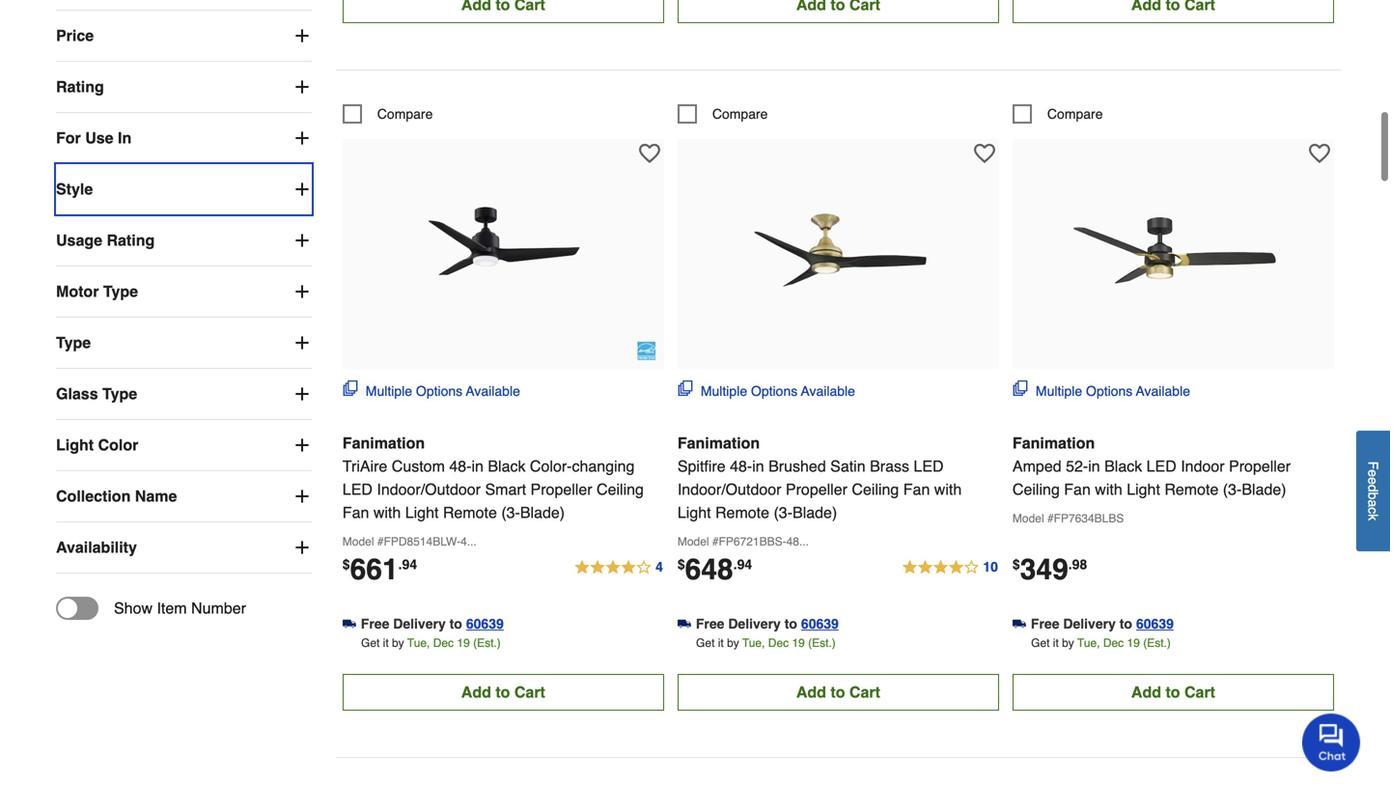 Task type: vqa. For each thing, say whether or not it's contained in the screenshot.
the middle "Model"
yes



Task type: describe. For each thing, give the bounding box(es) containing it.
d
[[1366, 485, 1382, 492]]

black inside the fanimation amped 52-in black led indoor propeller ceiling fan with light remote (3-blade)
[[1105, 457, 1143, 475]]

3 (est.) from the left
[[1144, 636, 1171, 650]]

.98
[[1069, 557, 1088, 572]]

remote inside fanimation spitfire 48-in brushed satin brass led indoor/outdoor propeller ceiling fan with light remote (3-blade)
[[716, 504, 770, 521]]

glass
[[56, 385, 98, 403]]

plus image for light color
[[292, 436, 312, 455]]

1 (est.) from the left
[[473, 636, 501, 650]]

3 free from the left
[[1031, 616, 1060, 631]]

plus image for for use in
[[292, 129, 312, 148]]

fanimation spitfire 48-in brushed satin brass led indoor/outdoor propeller ceiling fan with light remote (3-blade) image
[[732, 149, 945, 361]]

glass type button
[[56, 369, 312, 419]]

3 add from the left
[[1132, 683, 1162, 701]]

$ 349 .98
[[1013, 553, 1088, 586]]

fanimation for triaire
[[343, 434, 425, 452]]

propeller inside fanimation spitfire 48-in brushed satin brass led indoor/outdoor propeller ceiling fan with light remote (3-blade)
[[786, 480, 848, 498]]

model for triaire custom 48-in black color-changing led indoor/outdoor smart propeller ceiling fan with light remote (3-blade)
[[343, 535, 374, 548]]

10
[[983, 559, 999, 575]]

changing
[[572, 457, 635, 475]]

with inside the fanimation amped 52-in black led indoor propeller ceiling fan with light remote (3-blade)
[[1095, 480, 1123, 498]]

1 truck filled image from the left
[[678, 617, 691, 631]]

show
[[114, 599, 153, 617]]

0 vertical spatial rating
[[56, 78, 104, 96]]

$ for 661
[[343, 557, 350, 572]]

options for multiple options available link related to fanimation spitfire 48-in brushed satin brass led indoor/outdoor propeller ceiling fan with light remote (3-blade) image
[[751, 383, 798, 399]]

661
[[350, 553, 399, 586]]

get it by tue, dec 19 (est.) for truck filled image 60639 button
[[361, 636, 501, 650]]

available for first multiple options available link from the left
[[466, 383, 520, 399]]

plus image for glass type
[[292, 384, 312, 404]]

# for fanimation amped 52-in black led indoor propeller ceiling fan with light remote (3-blade)
[[1048, 512, 1054, 525]]

fanimation spitfire 48-in brushed satin brass led indoor/outdoor propeller ceiling fan with light remote (3-blade)
[[678, 434, 962, 521]]

blade) inside the fanimation amped 52-in black led indoor propeller ceiling fan with light remote (3-blade)
[[1242, 480, 1287, 498]]

it for second truck filled icon from the right
[[718, 636, 724, 650]]

f e e d b a c k button
[[1357, 431, 1391, 551]]

type button
[[56, 318, 312, 368]]

plus image for style
[[292, 180, 312, 199]]

satin
[[831, 457, 866, 475]]

4 button
[[574, 556, 664, 579]]

multiple for first multiple options available link from the left
[[366, 383, 412, 399]]

indoor/outdoor inside 'fanimation triaire custom 48-in black color-changing led indoor/outdoor smart propeller ceiling fan with light remote (3-blade)'
[[377, 480, 481, 498]]

1 60639 from the left
[[466, 616, 504, 631]]

motor type
[[56, 283, 138, 300]]

custom
[[392, 457, 445, 475]]

truck filled image
[[343, 617, 356, 631]]

4 stars image for 661
[[574, 556, 664, 579]]

48- inside fanimation spitfire 48-in brushed satin brass led indoor/outdoor propeller ceiling fan with light remote (3-blade)
[[730, 457, 753, 475]]

for use in
[[56, 129, 132, 147]]

compare for the '1001006362' element
[[713, 106, 768, 122]]

available for fanimation amped 52-in black led indoor propeller ceiling fan with light remote (3-blade) image's multiple options available link
[[1137, 383, 1191, 399]]

motor type button
[[56, 267, 312, 317]]

fanimationtriaire custom 48-in black color-changing led indoor/outdoor smart propeller ceiling fan with light remote (3-blade) element
[[343, 139, 664, 369]]

propeller inside 'fanimation triaire custom 48-in black color-changing led indoor/outdoor smart propeller ceiling fan with light remote (3-blade)'
[[531, 480, 593, 498]]

fan inside 'fanimation triaire custom 48-in black color-changing led indoor/outdoor smart propeller ceiling fan with light remote (3-blade)'
[[343, 504, 369, 521]]

2 heart outline image from the left
[[1309, 143, 1331, 164]]

compare for 1001073706 element
[[377, 106, 433, 122]]

1 heart outline image from the left
[[974, 143, 996, 164]]

fp6721bbs-
[[719, 535, 787, 548]]

model for amped 52-in black led indoor propeller ceiling fan with light remote (3-blade)
[[1013, 512, 1045, 525]]

4 stars image for 648
[[901, 556, 999, 579]]

fan inside the fanimation amped 52-in black led indoor propeller ceiling fan with light remote (3-blade)
[[1065, 480, 1091, 498]]

light inside 'fanimation triaire custom 48-in black color-changing led indoor/outdoor smart propeller ceiling fan with light remote (3-blade)'
[[405, 504, 439, 521]]

amped
[[1013, 457, 1062, 475]]

led inside the fanimation amped 52-in black led indoor propeller ceiling fan with light remote (3-blade)
[[1147, 457, 1177, 475]]

48- inside 'fanimation triaire custom 48-in black color-changing led indoor/outdoor smart propeller ceiling fan with light remote (3-blade)'
[[449, 457, 472, 475]]

glass type
[[56, 385, 137, 403]]

tue, for 60639 button associated with second truck filled icon from the right
[[743, 636, 765, 650]]

4
[[656, 559, 663, 575]]

fpd8514blw-
[[384, 535, 461, 548]]

k
[[1366, 514, 1382, 521]]

led inside 'fanimation triaire custom 48-in black color-changing led indoor/outdoor smart propeller ceiling fan with light remote (3-blade)'
[[343, 480, 373, 498]]

in for amped
[[1089, 457, 1101, 475]]

model for spitfire 48-in brushed satin brass led indoor/outdoor propeller ceiling fan with light remote (3-blade)
[[678, 535, 709, 548]]

1 add to cart button from the left
[[343, 674, 664, 711]]

multiple options available for fanimation amped 52-in black led indoor propeller ceiling fan with light remote (3-blade) image's multiple options available link
[[1036, 383, 1191, 399]]

48...
[[787, 535, 809, 548]]

(3- inside the fanimation amped 52-in black led indoor propeller ceiling fan with light remote (3-blade)
[[1223, 480, 1242, 498]]

get for truck filled image
[[361, 636, 380, 650]]

get it by tue, dec 19 (est.) for 60639 button corresponding to 1st truck filled icon from right
[[1032, 636, 1171, 650]]

1001006362 element
[[678, 104, 768, 124]]

get it by tue, dec 19 (est.) for 60639 button associated with second truck filled icon from the right
[[696, 636, 836, 650]]

number
[[191, 599, 246, 617]]

name
[[135, 487, 177, 505]]

tue, for 60639 button corresponding to 1st truck filled icon from right
[[1078, 636, 1100, 650]]

3 add to cart button from the left
[[1013, 674, 1335, 711]]

available for multiple options available link related to fanimation spitfire 48-in brushed satin brass led indoor/outdoor propeller ceiling fan with light remote (3-blade) image
[[801, 383, 856, 399]]

delivery for 60639 button corresponding to 1st truck filled icon from right
[[1064, 616, 1116, 631]]

(3- inside 'fanimation triaire custom 48-in black color-changing led indoor/outdoor smart propeller ceiling fan with light remote (3-blade)'
[[502, 504, 520, 521]]

triaire
[[343, 457, 388, 475]]

fanimation for amped
[[1013, 434, 1095, 452]]

$ for 648
[[678, 557, 685, 572]]

availability button
[[56, 523, 312, 573]]

f
[[1366, 461, 1382, 470]]

indoor
[[1181, 457, 1225, 475]]

3 add to cart from the left
[[1132, 683, 1216, 701]]

60639 button for truck filled image
[[466, 614, 504, 633]]

plus image for usage rating
[[292, 231, 312, 250]]

actual price $349.98 element
[[1013, 553, 1088, 586]]

usage rating
[[56, 231, 155, 249]]

heart outline image
[[639, 143, 660, 164]]

2 cart from the left
[[850, 683, 881, 701]]

2 60639 from the left
[[801, 616, 839, 631]]

brass
[[870, 457, 910, 475]]

1 add from the left
[[461, 683, 491, 701]]

usage rating button
[[56, 215, 312, 266]]

price button
[[56, 11, 312, 61]]

blade) inside 'fanimation triaire custom 48-in black color-changing led indoor/outdoor smart propeller ceiling fan with light remote (3-blade)'
[[520, 504, 565, 521]]

19 for truck filled image 60639 button
[[457, 636, 470, 650]]

fanimation triaire custom 48-in black color-changing led indoor/outdoor smart propeller ceiling fan with light remote (3-blade)
[[343, 434, 644, 521]]

black inside 'fanimation triaire custom 48-in black color-changing led indoor/outdoor smart propeller ceiling fan with light remote (3-blade)'
[[488, 457, 526, 475]]

for
[[56, 129, 81, 147]]

price
[[56, 27, 94, 45]]

plus image for price
[[292, 26, 312, 45]]

get for 1st truck filled icon from right
[[1032, 636, 1050, 650]]

60639 button for 1st truck filled icon from right
[[1137, 614, 1174, 633]]

1001073706 element
[[343, 104, 433, 124]]

4...
[[461, 535, 477, 548]]

item
[[157, 599, 187, 617]]

by for truck filled image
[[392, 636, 404, 650]]

3 cart from the left
[[1185, 683, 1216, 701]]

multiple for fanimation amped 52-in black led indoor propeller ceiling fan with light remote (3-blade) image's multiple options available link
[[1036, 383, 1083, 399]]

usage
[[56, 231, 102, 249]]

dec for truck filled image 60639 button
[[433, 636, 454, 650]]

delivery for 60639 button associated with second truck filled icon from the right
[[728, 616, 781, 631]]

brushed
[[769, 457, 826, 475]]

60639 button for second truck filled icon from the right
[[801, 614, 839, 633]]



Task type: locate. For each thing, give the bounding box(es) containing it.
fan down 52- at the right of page
[[1065, 480, 1091, 498]]

fan
[[904, 480, 930, 498], [1065, 480, 1091, 498], [343, 504, 369, 521]]

2 horizontal spatial compare
[[1048, 106, 1103, 122]]

in
[[118, 129, 132, 147]]

it down actual price $648.94 element
[[718, 636, 724, 650]]

plus image for type
[[292, 333, 312, 353]]

plus image inside collection name button
[[292, 487, 312, 506]]

delivery
[[393, 616, 446, 631], [728, 616, 781, 631], [1064, 616, 1116, 631]]

light
[[56, 436, 94, 454], [1127, 480, 1161, 498], [405, 504, 439, 521], [678, 504, 711, 521]]

1 horizontal spatial .94
[[734, 557, 752, 572]]

# for fanimation spitfire 48-in brushed satin brass led indoor/outdoor propeller ceiling fan with light remote (3-blade)
[[713, 535, 719, 548]]

color
[[98, 436, 138, 454]]

0 horizontal spatial 19
[[457, 636, 470, 650]]

2 vertical spatial type
[[102, 385, 137, 403]]

2 options from the left
[[751, 383, 798, 399]]

0 horizontal spatial heart outline image
[[974, 143, 996, 164]]

it for 1st truck filled icon from right
[[1053, 636, 1059, 650]]

0 horizontal spatial model
[[343, 535, 374, 548]]

1 horizontal spatial in
[[753, 457, 765, 475]]

a
[[1366, 500, 1382, 507]]

# for fanimation triaire custom 48-in black color-changing led indoor/outdoor smart propeller ceiling fan with light remote (3-blade)
[[377, 535, 384, 548]]

get down 661
[[361, 636, 380, 650]]

multiple options available link for fanimation spitfire 48-in brushed satin brass led indoor/outdoor propeller ceiling fan with light remote (3-blade) image
[[678, 380, 856, 401]]

4 stars image
[[574, 556, 664, 579], [901, 556, 999, 579]]

fanimation
[[343, 434, 425, 452], [678, 434, 760, 452], [1013, 434, 1095, 452]]

tue, down actual price $661.94 element
[[407, 636, 430, 650]]

1 free from the left
[[361, 616, 390, 631]]

0 horizontal spatial 4 stars image
[[574, 556, 664, 579]]

model up 661
[[343, 535, 374, 548]]

19
[[457, 636, 470, 650], [792, 636, 805, 650], [1128, 636, 1140, 650]]

(3- down smart
[[502, 504, 520, 521]]

multiple options available
[[366, 383, 520, 399], [701, 383, 856, 399], [1036, 383, 1191, 399]]

model # fpd8514blw-4...
[[343, 535, 477, 548]]

in
[[472, 457, 484, 475], [753, 457, 765, 475], [1089, 457, 1101, 475]]

get it by tue, dec 19 (est.) down .98
[[1032, 636, 1171, 650]]

collection name
[[56, 487, 177, 505]]

indoor/outdoor down spitfire
[[678, 480, 782, 498]]

.94 for 661
[[399, 557, 417, 572]]

2 horizontal spatial by
[[1062, 636, 1075, 650]]

2 available from the left
[[801, 383, 856, 399]]

2 horizontal spatial delivery
[[1064, 616, 1116, 631]]

truck filled image down 349
[[1013, 617, 1027, 631]]

b
[[1366, 492, 1382, 500]]

2 horizontal spatial multiple
[[1036, 383, 1083, 399]]

plus image for collection name
[[292, 487, 312, 506]]

by down '$ 349 .98'
[[1062, 636, 1075, 650]]

$ for 349
[[1013, 557, 1021, 572]]

1 it from the left
[[383, 636, 389, 650]]

delivery for truck filled image 60639 button
[[393, 616, 446, 631]]

2 horizontal spatial multiple options available link
[[1013, 380, 1191, 401]]

collection
[[56, 487, 131, 505]]

2 truck filled image from the left
[[1013, 617, 1027, 631]]

0 horizontal spatial compare
[[377, 106, 433, 122]]

3 $ from the left
[[1013, 557, 1021, 572]]

0 horizontal spatial delivery
[[393, 616, 446, 631]]

2 fanimation from the left
[[678, 434, 760, 452]]

options up brushed
[[751, 383, 798, 399]]

with
[[935, 480, 962, 498], [1095, 480, 1123, 498], [374, 504, 401, 521]]

1 multiple options available from the left
[[366, 383, 520, 399]]

1 vertical spatial rating
[[107, 231, 155, 249]]

0 horizontal spatial cart
[[515, 683, 546, 701]]

5014169207 element
[[1013, 104, 1103, 124]]

2 horizontal spatial with
[[1095, 480, 1123, 498]]

19 for 60639 button corresponding to 1st truck filled icon from right
[[1128, 636, 1140, 650]]

2 plus image from the top
[[292, 231, 312, 250]]

# up '$ 349 .98'
[[1048, 512, 1054, 525]]

1 horizontal spatial with
[[935, 480, 962, 498]]

1 indoor/outdoor from the left
[[377, 480, 481, 498]]

add to cart button
[[343, 674, 664, 711], [678, 674, 999, 711], [1013, 674, 1335, 711]]

multiple options available up the custom on the bottom left
[[366, 383, 520, 399]]

blade) inside fanimation spitfire 48-in brushed satin brass led indoor/outdoor propeller ceiling fan with light remote (3-blade)
[[793, 504, 838, 521]]

$ right 10
[[1013, 557, 1021, 572]]

plus image
[[292, 77, 312, 97], [292, 231, 312, 250], [292, 333, 312, 353], [292, 436, 312, 455], [292, 538, 312, 557]]

1 horizontal spatial propeller
[[786, 480, 848, 498]]

2 multiple from the left
[[701, 383, 748, 399]]

1 $ from the left
[[343, 557, 350, 572]]

1 horizontal spatial (3-
[[774, 504, 793, 521]]

ceiling inside fanimation spitfire 48-in brushed satin brass led indoor/outdoor propeller ceiling fan with light remote (3-blade)
[[852, 480, 899, 498]]

2 48- from the left
[[730, 457, 753, 475]]

(3- down indoor in the right bottom of the page
[[1223, 480, 1242, 498]]

1 horizontal spatial fanimation
[[678, 434, 760, 452]]

f e e d b a c k
[[1366, 461, 1382, 521]]

0 horizontal spatial black
[[488, 457, 526, 475]]

4 stars image containing 10
[[901, 556, 999, 579]]

2 horizontal spatial #
[[1048, 512, 1054, 525]]

plus image inside the rating button
[[292, 77, 312, 97]]

type for glass type
[[102, 385, 137, 403]]

3 options from the left
[[1087, 383, 1133, 399]]

multiple options available link for fanimation amped 52-in black led indoor propeller ceiling fan with light remote (3-blade) image
[[1013, 380, 1191, 401]]

0 horizontal spatial 60639 button
[[466, 614, 504, 633]]

$ 661 .94
[[343, 553, 417, 586]]

1 horizontal spatial model
[[678, 535, 709, 548]]

2 60639 button from the left
[[801, 614, 839, 633]]

1 60639 button from the left
[[466, 614, 504, 633]]

fanimation up amped
[[1013, 434, 1095, 452]]

by
[[392, 636, 404, 650], [727, 636, 740, 650], [1062, 636, 1075, 650]]

2 tue, from the left
[[743, 636, 765, 650]]

color-
[[530, 457, 572, 475]]

2 horizontal spatial options
[[1087, 383, 1133, 399]]

0 horizontal spatial #
[[377, 535, 384, 548]]

e up d
[[1366, 470, 1382, 477]]

1 in from the left
[[472, 457, 484, 475]]

5 plus image from the top
[[292, 384, 312, 404]]

light inside fanimation spitfire 48-in brushed satin brass led indoor/outdoor propeller ceiling fan with light remote (3-blade)
[[678, 504, 711, 521]]

add to cart
[[461, 683, 546, 701], [797, 683, 881, 701], [1132, 683, 1216, 701]]

delivery down actual price $648.94 element
[[728, 616, 781, 631]]

use
[[85, 129, 114, 147]]

style
[[56, 180, 93, 198]]

1 horizontal spatial add
[[797, 683, 827, 701]]

3 plus image from the top
[[292, 180, 312, 199]]

ceiling inside the fanimation amped 52-in black led indoor propeller ceiling fan with light remote (3-blade)
[[1013, 480, 1060, 498]]

plus image inside price 'button'
[[292, 26, 312, 45]]

0 horizontal spatial tue,
[[407, 636, 430, 650]]

in left brushed
[[753, 457, 765, 475]]

plus image inside 'light color' button
[[292, 436, 312, 455]]

2 horizontal spatial multiple options available
[[1036, 383, 1191, 399]]

indoor/outdoor inside fanimation spitfire 48-in brushed satin brass led indoor/outdoor propeller ceiling fan with light remote (3-blade)
[[678, 480, 782, 498]]

$ inside $ 661 .94
[[343, 557, 350, 572]]

tue, down .98
[[1078, 636, 1100, 650]]

ceiling down amped
[[1013, 480, 1060, 498]]

2 indoor/outdoor from the left
[[678, 480, 782, 498]]

multiple for multiple options available link related to fanimation spitfire 48-in brushed satin brass led indoor/outdoor propeller ceiling fan with light remote (3-blade) image
[[701, 383, 748, 399]]

0 horizontal spatial available
[[466, 383, 520, 399]]

.94 down model # fpd8514blw-4...
[[399, 557, 417, 572]]

2 horizontal spatial 60639 button
[[1137, 614, 1174, 633]]

4 stars image left 648
[[574, 556, 664, 579]]

0 horizontal spatial options
[[416, 383, 463, 399]]

multiple options available link up brushed
[[678, 380, 856, 401]]

.94 inside $ 648 .94
[[734, 557, 752, 572]]

.94
[[399, 557, 417, 572], [734, 557, 752, 572]]

add
[[461, 683, 491, 701], [797, 683, 827, 701], [1132, 683, 1162, 701]]

1 multiple options available link from the left
[[343, 380, 520, 401]]

rating down price
[[56, 78, 104, 96]]

.94 for 648
[[734, 557, 752, 572]]

2 horizontal spatial fanimation
[[1013, 434, 1095, 452]]

plus image inside style button
[[292, 180, 312, 199]]

# up actual price $648.94 element
[[713, 535, 719, 548]]

2 horizontal spatial remote
[[1165, 480, 1219, 498]]

model down amped
[[1013, 512, 1045, 525]]

0 vertical spatial type
[[103, 283, 138, 300]]

2 e from the top
[[1366, 477, 1382, 485]]

it down actual price $661.94 element
[[383, 636, 389, 650]]

multiple up triaire
[[366, 383, 412, 399]]

plus image inside glass type button
[[292, 384, 312, 404]]

dec
[[433, 636, 454, 650], [769, 636, 789, 650], [1104, 636, 1124, 650]]

fanimation for spitfire
[[678, 434, 760, 452]]

2 in from the left
[[753, 457, 765, 475]]

0 horizontal spatial multiple options available link
[[343, 380, 520, 401]]

plus image inside 'availability' button
[[292, 538, 312, 557]]

1 get it by tue, dec 19 (est.) from the left
[[361, 636, 501, 650]]

$ up truck filled image
[[343, 557, 350, 572]]

1 horizontal spatial compare
[[713, 106, 768, 122]]

2 horizontal spatial add to cart button
[[1013, 674, 1335, 711]]

options for fanimation amped 52-in black led indoor propeller ceiling fan with light remote (3-blade) image's multiple options available link
[[1087, 383, 1133, 399]]

free delivery to 60639 down actual price $648.94 element
[[696, 616, 839, 631]]

$ inside $ 648 .94
[[678, 557, 685, 572]]

by for second truck filled icon from the right
[[727, 636, 740, 650]]

ceiling down changing
[[597, 480, 644, 498]]

1 compare from the left
[[377, 106, 433, 122]]

rating
[[56, 78, 104, 96], [107, 231, 155, 249]]

available
[[466, 383, 520, 399], [801, 383, 856, 399], [1137, 383, 1191, 399]]

get down 349
[[1032, 636, 1050, 650]]

1 plus image from the top
[[292, 77, 312, 97]]

multiple options available up brushed
[[701, 383, 856, 399]]

propeller down brushed
[[786, 480, 848, 498]]

energy star qualified image
[[637, 341, 657, 361]]

1 get from the left
[[361, 636, 380, 650]]

# up $ 661 .94
[[377, 535, 384, 548]]

60639
[[466, 616, 504, 631], [801, 616, 839, 631], [1137, 616, 1174, 631]]

1 horizontal spatial multiple options available
[[701, 383, 856, 399]]

compare inside 1001073706 element
[[377, 106, 433, 122]]

fan down brass
[[904, 480, 930, 498]]

1 black from the left
[[488, 457, 526, 475]]

actual price $661.94 element
[[343, 553, 417, 586]]

compare
[[377, 106, 433, 122], [713, 106, 768, 122], [1048, 106, 1103, 122]]

1 horizontal spatial rating
[[107, 231, 155, 249]]

with up fp7634blbs
[[1095, 480, 1123, 498]]

(3- up 48...
[[774, 504, 793, 521]]

multiple options available up 52- at the right of page
[[1036, 383, 1191, 399]]

model up 648
[[678, 535, 709, 548]]

2 horizontal spatial get it by tue, dec 19 (est.)
[[1032, 636, 1171, 650]]

type right 'motor'
[[103, 283, 138, 300]]

by down actual price $648.94 element
[[727, 636, 740, 650]]

available up 'satin'
[[801, 383, 856, 399]]

1 vertical spatial type
[[56, 334, 91, 352]]

free
[[361, 616, 390, 631], [696, 616, 725, 631], [1031, 616, 1060, 631]]

3 multiple options available link from the left
[[1013, 380, 1191, 401]]

led right brass
[[914, 457, 944, 475]]

fp7634blbs
[[1054, 512, 1124, 525]]

in up fp7634blbs
[[1089, 457, 1101, 475]]

1 horizontal spatial (est.)
[[808, 636, 836, 650]]

type up glass
[[56, 334, 91, 352]]

rating button
[[56, 62, 312, 112]]

plus image
[[292, 26, 312, 45], [292, 129, 312, 148], [292, 180, 312, 199], [292, 282, 312, 301], [292, 384, 312, 404], [292, 487, 312, 506]]

0 horizontal spatial add to cart button
[[343, 674, 664, 711]]

1 horizontal spatial delivery
[[728, 616, 781, 631]]

led left indoor in the right bottom of the page
[[1147, 457, 1177, 475]]

remote inside the fanimation amped 52-in black led indoor propeller ceiling fan with light remote (3-blade)
[[1165, 480, 1219, 498]]

1 available from the left
[[466, 383, 520, 399]]

(3-
[[1223, 480, 1242, 498], [502, 504, 520, 521], [774, 504, 793, 521]]

fan inside fanimation spitfire 48-in brushed satin brass led indoor/outdoor propeller ceiling fan with light remote (3-blade)
[[904, 480, 930, 498]]

0 horizontal spatial by
[[392, 636, 404, 650]]

1 4 stars image from the left
[[574, 556, 664, 579]]

$ right 4
[[678, 557, 685, 572]]

48-
[[449, 457, 472, 475], [730, 457, 753, 475]]

get it by tue, dec 19 (est.) down actual price $648.94 element
[[696, 636, 836, 650]]

3 dec from the left
[[1104, 636, 1124, 650]]

get it by tue, dec 19 (est.) down actual price $661.94 element
[[361, 636, 501, 650]]

tue, for truck filled image 60639 button
[[407, 636, 430, 650]]

for use in button
[[56, 113, 312, 163]]

2 4 stars image from the left
[[901, 556, 999, 579]]

3 60639 button from the left
[[1137, 614, 1174, 633]]

3 compare from the left
[[1048, 106, 1103, 122]]

rating right usage
[[107, 231, 155, 249]]

2 get it by tue, dec 19 (est.) from the left
[[696, 636, 836, 650]]

heart outline image
[[974, 143, 996, 164], [1309, 143, 1331, 164]]

indoor/outdoor
[[377, 480, 481, 498], [678, 480, 782, 498]]

3 get it by tue, dec 19 (est.) from the left
[[1032, 636, 1171, 650]]

model # fp7634blbs
[[1013, 512, 1124, 525]]

3 tue, from the left
[[1078, 636, 1100, 650]]

plus image inside for use in button
[[292, 129, 312, 148]]

0 horizontal spatial ceiling
[[597, 480, 644, 498]]

model
[[1013, 512, 1045, 525], [343, 535, 374, 548], [678, 535, 709, 548]]

2 horizontal spatial free
[[1031, 616, 1060, 631]]

2 free delivery to 60639 from the left
[[696, 616, 839, 631]]

1 fanimation from the left
[[343, 434, 425, 452]]

it down '$ 349 .98'
[[1053, 636, 1059, 650]]

$
[[343, 557, 350, 572], [678, 557, 685, 572], [1013, 557, 1021, 572]]

free delivery to 60639 down $ 661 .94
[[361, 616, 504, 631]]

2 horizontal spatial (est.)
[[1144, 636, 1171, 650]]

2 horizontal spatial model
[[1013, 512, 1045, 525]]

motor
[[56, 283, 99, 300]]

propeller inside the fanimation amped 52-in black led indoor propeller ceiling fan with light remote (3-blade)
[[1229, 457, 1291, 475]]

0 horizontal spatial (3-
[[502, 504, 520, 521]]

black up smart
[[488, 457, 526, 475]]

1 cart from the left
[[515, 683, 546, 701]]

2 horizontal spatial $
[[1013, 557, 1021, 572]]

style button
[[56, 164, 312, 214]]

2 multiple options available from the left
[[701, 383, 856, 399]]

fanimation amped 52-in black led indoor propeller ceiling fan with light remote (3-blade)
[[1013, 434, 1291, 498]]

plus image for motor type
[[292, 282, 312, 301]]

with inside fanimation spitfire 48-in brushed satin brass led indoor/outdoor propeller ceiling fan with light remote (3-blade)
[[935, 480, 962, 498]]

in right the custom on the bottom left
[[472, 457, 484, 475]]

multiple up spitfire
[[701, 383, 748, 399]]

multiple options available for multiple options available link related to fanimation spitfire 48-in brushed satin brass led indoor/outdoor propeller ceiling fan with light remote (3-blade) image
[[701, 383, 856, 399]]

free down 648
[[696, 616, 725, 631]]

10 button
[[901, 556, 999, 579]]

get
[[361, 636, 380, 650], [696, 636, 715, 650], [1032, 636, 1050, 650]]

3 it from the left
[[1053, 636, 1059, 650]]

0 horizontal spatial (est.)
[[473, 636, 501, 650]]

.94 inside $ 661 .94
[[399, 557, 417, 572]]

0 horizontal spatial fanimation
[[343, 434, 425, 452]]

1 horizontal spatial black
[[1105, 457, 1143, 475]]

with up '10' button
[[935, 480, 962, 498]]

plus image inside usage rating button
[[292, 231, 312, 250]]

2 .94 from the left
[[734, 557, 752, 572]]

truck filled image down 648
[[678, 617, 691, 631]]

available up 'fanimation triaire custom 48-in black color-changing led indoor/outdoor smart propeller ceiling fan with light remote (3-blade)'
[[466, 383, 520, 399]]

1 horizontal spatial cart
[[850, 683, 881, 701]]

model # fp6721bbs-48...
[[678, 535, 809, 548]]

2 delivery from the left
[[728, 616, 781, 631]]

4 stars image containing 4
[[574, 556, 664, 579]]

propeller right indoor in the right bottom of the page
[[1229, 457, 1291, 475]]

fanimation triaire custom 48-in black color-changing led indoor/outdoor smart propeller ceiling fan with light remote (3-blade) image
[[397, 149, 610, 361]]

plus image inside type button
[[292, 333, 312, 353]]

2 plus image from the top
[[292, 129, 312, 148]]

0 horizontal spatial free
[[361, 616, 390, 631]]

.94 down model # fp6721bbs-48...
[[734, 557, 752, 572]]

0 horizontal spatial free delivery to 60639
[[361, 616, 504, 631]]

2 horizontal spatial fan
[[1065, 480, 1091, 498]]

2 horizontal spatial get
[[1032, 636, 1050, 650]]

2 free from the left
[[696, 616, 725, 631]]

0 horizontal spatial led
[[343, 480, 373, 498]]

ceiling down brass
[[852, 480, 899, 498]]

2 add to cart button from the left
[[678, 674, 999, 711]]

0 horizontal spatial fan
[[343, 504, 369, 521]]

0 horizontal spatial it
[[383, 636, 389, 650]]

show item number
[[114, 599, 246, 617]]

1 delivery from the left
[[393, 616, 446, 631]]

remote up model # fp6721bbs-48...
[[716, 504, 770, 521]]

it for truck filled image
[[383, 636, 389, 650]]

0 horizontal spatial 48-
[[449, 457, 472, 475]]

compare for 5014169207 element
[[1048, 106, 1103, 122]]

spitfire
[[678, 457, 726, 475]]

1 dec from the left
[[433, 636, 454, 650]]

remote up 4...
[[443, 504, 497, 521]]

1 horizontal spatial $
[[678, 557, 685, 572]]

indoor/outdoor down the custom on the bottom left
[[377, 480, 481, 498]]

1 horizontal spatial #
[[713, 535, 719, 548]]

light inside the fanimation amped 52-in black led indoor propeller ceiling fan with light remote (3-blade)
[[1127, 480, 1161, 498]]

3 plus image from the top
[[292, 333, 312, 353]]

smart
[[485, 480, 526, 498]]

multiple options available link up the custom on the bottom left
[[343, 380, 520, 401]]

e
[[1366, 470, 1382, 477], [1366, 477, 1382, 485]]

1 horizontal spatial options
[[751, 383, 798, 399]]

fanimation amped 52-in black led indoor propeller ceiling fan with light remote (3-blade) image
[[1068, 149, 1280, 361]]

0 horizontal spatial propeller
[[531, 480, 593, 498]]

1 options from the left
[[416, 383, 463, 399]]

propeller down color-
[[531, 480, 593, 498]]

1 horizontal spatial tue,
[[743, 636, 765, 650]]

collection name button
[[56, 471, 312, 522]]

led inside fanimation spitfire 48-in brushed satin brass led indoor/outdoor propeller ceiling fan with light remote (3-blade)
[[914, 457, 944, 475]]

options up 52- at the right of page
[[1087, 383, 1133, 399]]

remote
[[1165, 480, 1219, 498], [443, 504, 497, 521], [716, 504, 770, 521]]

truck filled image
[[678, 617, 691, 631], [1013, 617, 1027, 631]]

plus image for availability
[[292, 538, 312, 557]]

c
[[1366, 507, 1382, 514]]

light inside button
[[56, 436, 94, 454]]

type for motor type
[[103, 283, 138, 300]]

5 plus image from the top
[[292, 538, 312, 557]]

0 horizontal spatial indoor/outdoor
[[377, 480, 481, 498]]

2 horizontal spatial propeller
[[1229, 457, 1291, 475]]

fanimation up triaire
[[343, 434, 425, 452]]

1 .94 from the left
[[399, 557, 417, 572]]

648
[[685, 553, 734, 586]]

2 horizontal spatial ceiling
[[1013, 480, 1060, 498]]

remote down indoor in the right bottom of the page
[[1165, 480, 1219, 498]]

show item number element
[[56, 597, 246, 620]]

get for second truck filled icon from the right
[[696, 636, 715, 650]]

0 horizontal spatial add
[[461, 683, 491, 701]]

2 ceiling from the left
[[852, 480, 899, 498]]

2 black from the left
[[1105, 457, 1143, 475]]

remote inside 'fanimation triaire custom 48-in black color-changing led indoor/outdoor smart propeller ceiling fan with light remote (3-blade)'
[[443, 504, 497, 521]]

fanimation inside the fanimation amped 52-in black led indoor propeller ceiling fan with light remote (3-blade)
[[1013, 434, 1095, 452]]

52-
[[1066, 457, 1089, 475]]

2 compare from the left
[[713, 106, 768, 122]]

fanimation inside 'fanimation triaire custom 48-in black color-changing led indoor/outdoor smart propeller ceiling fan with light remote (3-blade)'
[[343, 434, 425, 452]]

by for 1st truck filled icon from right
[[1062, 636, 1075, 650]]

e up b
[[1366, 477, 1382, 485]]

2 horizontal spatial dec
[[1104, 636, 1124, 650]]

2 add from the left
[[797, 683, 827, 701]]

1 horizontal spatial get it by tue, dec 19 (est.)
[[696, 636, 836, 650]]

2 19 from the left
[[792, 636, 805, 650]]

1 e from the top
[[1366, 470, 1382, 477]]

(est.)
[[473, 636, 501, 650], [808, 636, 836, 650], [1144, 636, 1171, 650]]

type
[[103, 283, 138, 300], [56, 334, 91, 352], [102, 385, 137, 403]]

1 horizontal spatial remote
[[716, 504, 770, 521]]

type right glass
[[102, 385, 137, 403]]

48- right the custom on the bottom left
[[449, 457, 472, 475]]

2 horizontal spatial add
[[1132, 683, 1162, 701]]

cart
[[515, 683, 546, 701], [850, 683, 881, 701], [1185, 683, 1216, 701]]

led down triaire
[[343, 480, 373, 498]]

#
[[1048, 512, 1054, 525], [377, 535, 384, 548], [713, 535, 719, 548]]

delivery down .98
[[1064, 616, 1116, 631]]

1 by from the left
[[392, 636, 404, 650]]

dec for 60639 button corresponding to 1st truck filled icon from right
[[1104, 636, 1124, 650]]

compare inside the '1001006362' element
[[713, 106, 768, 122]]

1 plus image from the top
[[292, 26, 312, 45]]

2 multiple options available link from the left
[[678, 380, 856, 401]]

options up the custom on the bottom left
[[416, 383, 463, 399]]

349
[[1021, 553, 1069, 586]]

4 plus image from the top
[[292, 436, 312, 455]]

by down actual price $661.94 element
[[392, 636, 404, 650]]

3 in from the left
[[1089, 457, 1101, 475]]

1 horizontal spatial 48-
[[730, 457, 753, 475]]

multiple options available link
[[343, 380, 520, 401], [678, 380, 856, 401], [1013, 380, 1191, 401]]

3 fanimation from the left
[[1013, 434, 1095, 452]]

in inside fanimation spitfire 48-in brushed satin brass led indoor/outdoor propeller ceiling fan with light remote (3-blade)
[[753, 457, 765, 475]]

1 ceiling from the left
[[597, 480, 644, 498]]

0 horizontal spatial multiple
[[366, 383, 412, 399]]

tue,
[[407, 636, 430, 650], [743, 636, 765, 650], [1078, 636, 1100, 650]]

3 60639 from the left
[[1137, 616, 1174, 631]]

0 horizontal spatial .94
[[399, 557, 417, 572]]

free right truck filled image
[[361, 616, 390, 631]]

2 horizontal spatial it
[[1053, 636, 1059, 650]]

options for first multiple options available link from the left
[[416, 383, 463, 399]]

2 horizontal spatial cart
[[1185, 683, 1216, 701]]

compare inside 5014169207 element
[[1048, 106, 1103, 122]]

options
[[416, 383, 463, 399], [751, 383, 798, 399], [1087, 383, 1133, 399]]

1 horizontal spatial available
[[801, 383, 856, 399]]

get down 648
[[696, 636, 715, 650]]

light color
[[56, 436, 138, 454]]

2 dec from the left
[[769, 636, 789, 650]]

multiple up 52- at the right of page
[[1036, 383, 1083, 399]]

light color button
[[56, 420, 312, 470]]

free down 349
[[1031, 616, 1060, 631]]

(3- inside fanimation spitfire 48-in brushed satin brass led indoor/outdoor propeller ceiling fan with light remote (3-blade)
[[774, 504, 793, 521]]

2 horizontal spatial led
[[1147, 457, 1177, 475]]

1 add to cart from the left
[[461, 683, 546, 701]]

ceiling inside 'fanimation triaire custom 48-in black color-changing led indoor/outdoor smart propeller ceiling fan with light remote (3-blade)'
[[597, 480, 644, 498]]

delivery down $ 661 .94
[[393, 616, 446, 631]]

4 stars image left 349
[[901, 556, 999, 579]]

1 48- from the left
[[449, 457, 472, 475]]

plus image inside motor type button
[[292, 282, 312, 301]]

$ 648 .94
[[678, 553, 752, 586]]

0 horizontal spatial add to cart
[[461, 683, 546, 701]]

4 plus image from the top
[[292, 282, 312, 301]]

1 horizontal spatial led
[[914, 457, 944, 475]]

multiple options available for first multiple options available link from the left
[[366, 383, 520, 399]]

$ inside '$ 349 .98'
[[1013, 557, 1021, 572]]

in inside 'fanimation triaire custom 48-in black color-changing led indoor/outdoor smart propeller ceiling fan with light remote (3-blade)'
[[472, 457, 484, 475]]

3 multiple from the left
[[1036, 383, 1083, 399]]

1 tue, from the left
[[407, 636, 430, 650]]

60639 button
[[466, 614, 504, 633], [801, 614, 839, 633], [1137, 614, 1174, 633]]

black right 52- at the right of page
[[1105, 457, 1143, 475]]

0 horizontal spatial truck filled image
[[678, 617, 691, 631]]

multiple options available link up 52- at the right of page
[[1013, 380, 1191, 401]]

19 for 60639 button associated with second truck filled icon from the right
[[792, 636, 805, 650]]

0 horizontal spatial blade)
[[520, 504, 565, 521]]

plus image for rating
[[292, 77, 312, 97]]

1 horizontal spatial free delivery to 60639
[[696, 616, 839, 631]]

actual price $648.94 element
[[678, 553, 752, 586]]

3 available from the left
[[1137, 383, 1191, 399]]

1 multiple from the left
[[366, 383, 412, 399]]

2 horizontal spatial available
[[1137, 383, 1191, 399]]

chat invite button image
[[1303, 713, 1362, 772]]

2 horizontal spatial (3-
[[1223, 480, 1242, 498]]

black
[[488, 457, 526, 475], [1105, 457, 1143, 475]]

fanimation inside fanimation spitfire 48-in brushed satin brass led indoor/outdoor propeller ceiling fan with light remote (3-blade)
[[678, 434, 760, 452]]

3 free delivery to 60639 from the left
[[1031, 616, 1174, 631]]

in for spitfire
[[753, 457, 765, 475]]

1 free delivery to 60639 from the left
[[361, 616, 504, 631]]

dec for 60639 button associated with second truck filled icon from the right
[[769, 636, 789, 650]]

fanimation up spitfire
[[678, 434, 760, 452]]

2 it from the left
[[718, 636, 724, 650]]

1 horizontal spatial add to cart
[[797, 683, 881, 701]]

get it by tue, dec 19 (est.)
[[361, 636, 501, 650], [696, 636, 836, 650], [1032, 636, 1171, 650]]

fan down triaire
[[343, 504, 369, 521]]

2 get from the left
[[696, 636, 715, 650]]

blade)
[[1242, 480, 1287, 498], [520, 504, 565, 521], [793, 504, 838, 521]]

2 (est.) from the left
[[808, 636, 836, 650]]

1 horizontal spatial add to cart button
[[678, 674, 999, 711]]

with inside 'fanimation triaire custom 48-in black color-changing led indoor/outdoor smart propeller ceiling fan with light remote (3-blade)'
[[374, 504, 401, 521]]

availability
[[56, 538, 137, 556]]

1 horizontal spatial blade)
[[793, 504, 838, 521]]

free delivery to 60639 down .98
[[1031, 616, 1174, 631]]

tue, down actual price $648.94 element
[[743, 636, 765, 650]]

2 horizontal spatial in
[[1089, 457, 1101, 475]]

it
[[383, 636, 389, 650], [718, 636, 724, 650], [1053, 636, 1059, 650]]

with up model # fpd8514blw-4...
[[374, 504, 401, 521]]

1 horizontal spatial 60639
[[801, 616, 839, 631]]

48- right spitfire
[[730, 457, 753, 475]]

available up the fanimation amped 52-in black led indoor propeller ceiling fan with light remote (3-blade)
[[1137, 383, 1191, 399]]

2 add to cart from the left
[[797, 683, 881, 701]]

2 by from the left
[[727, 636, 740, 650]]

multiple
[[366, 383, 412, 399], [701, 383, 748, 399], [1036, 383, 1083, 399]]

3 19 from the left
[[1128, 636, 1140, 650]]

1 horizontal spatial multiple options available link
[[678, 380, 856, 401]]

1 horizontal spatial heart outline image
[[1309, 143, 1331, 164]]

in inside the fanimation amped 52-in black led indoor propeller ceiling fan with light remote (3-blade)
[[1089, 457, 1101, 475]]



